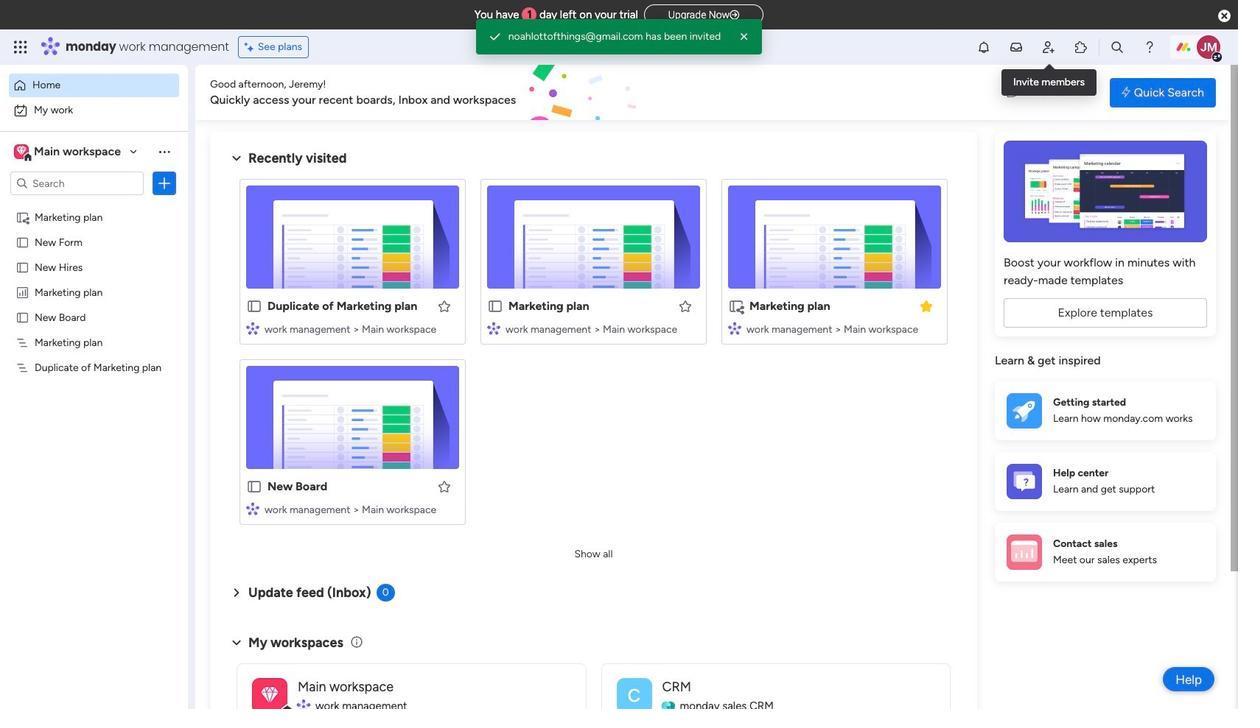 Task type: describe. For each thing, give the bounding box(es) containing it.
1 horizontal spatial workspace image
[[261, 683, 278, 710]]

remove from favorites image
[[919, 299, 934, 314]]

notifications image
[[977, 40, 992, 55]]

0 vertical spatial public board image
[[15, 260, 29, 274]]

2 vertical spatial option
[[0, 204, 188, 207]]

close my workspaces image
[[228, 635, 245, 652]]

Search in workspace field
[[31, 175, 123, 192]]

0 horizontal spatial workspace image
[[14, 144, 29, 160]]

search everything image
[[1110, 40, 1125, 55]]

help center element
[[995, 452, 1216, 511]]

update feed image
[[1009, 40, 1024, 55]]

v2 user feedback image
[[1007, 84, 1018, 101]]

1 horizontal spatial workspace image
[[252, 679, 288, 710]]

0 element
[[376, 585, 395, 602]]

shareable board image
[[728, 299, 745, 315]]

add to favorites image
[[437, 480, 452, 494]]

dapulse close image
[[1219, 9, 1231, 24]]

2 add to favorites image from the left
[[678, 299, 693, 314]]

1 add to favorites image from the left
[[437, 299, 452, 314]]

jeremy miller image
[[1197, 35, 1221, 59]]

select product image
[[13, 40, 28, 55]]

workspace selection element
[[14, 143, 123, 162]]

2 horizontal spatial workspace image
[[617, 679, 652, 710]]



Task type: vqa. For each thing, say whether or not it's contained in the screenshot.
Search in workspace field
yes



Task type: locate. For each thing, give the bounding box(es) containing it.
1 vertical spatial workspace image
[[261, 683, 278, 710]]

quick search results list box
[[228, 167, 960, 543]]

workspace options image
[[157, 144, 172, 159]]

public board image
[[15, 235, 29, 249], [246, 299, 262, 315], [15, 310, 29, 324]]

public dashboard image
[[15, 285, 29, 299]]

0 horizontal spatial add to favorites image
[[437, 299, 452, 314]]

1 vertical spatial public board image
[[487, 299, 503, 315]]

see plans image
[[245, 39, 258, 55]]

0 vertical spatial option
[[9, 74, 179, 97]]

0 vertical spatial workspace image
[[14, 144, 29, 160]]

option
[[9, 74, 179, 97], [9, 99, 179, 122], [0, 204, 188, 207]]

workspace image
[[16, 144, 26, 160], [252, 679, 288, 710], [617, 679, 652, 710]]

invite members image
[[1042, 40, 1056, 55]]

public board image for first add to favorites image from the right
[[487, 299, 503, 315]]

list box
[[0, 202, 188, 579]]

close image
[[737, 29, 752, 44]]

alert
[[476, 19, 762, 55]]

1 horizontal spatial public board image
[[246, 479, 262, 495]]

add to favorites image
[[437, 299, 452, 314], [678, 299, 693, 314]]

component image
[[728, 322, 742, 335]]

shareable board image
[[15, 210, 29, 224]]

close recently visited image
[[228, 150, 245, 167]]

getting started element
[[995, 381, 1216, 440]]

1 horizontal spatial add to favorites image
[[678, 299, 693, 314]]

workspace image
[[14, 144, 29, 160], [261, 683, 278, 710]]

public board image
[[15, 260, 29, 274], [487, 299, 503, 315], [246, 479, 262, 495]]

open update feed (inbox) image
[[228, 585, 245, 602]]

2 vertical spatial public board image
[[246, 479, 262, 495]]

templates image image
[[1008, 141, 1203, 243]]

0 horizontal spatial public board image
[[15, 260, 29, 274]]

v2 bolt switch image
[[1122, 84, 1131, 101]]

contact sales element
[[995, 523, 1216, 582]]

public board image for add to favorites icon
[[246, 479, 262, 495]]

monday marketplace image
[[1074, 40, 1089, 55]]

options image
[[157, 176, 172, 191]]

help image
[[1143, 40, 1157, 55]]

2 horizontal spatial public board image
[[487, 299, 503, 315]]

0 horizontal spatial workspace image
[[16, 144, 26, 160]]

1 vertical spatial option
[[9, 99, 179, 122]]

dapulse rightstroke image
[[730, 10, 739, 21]]



